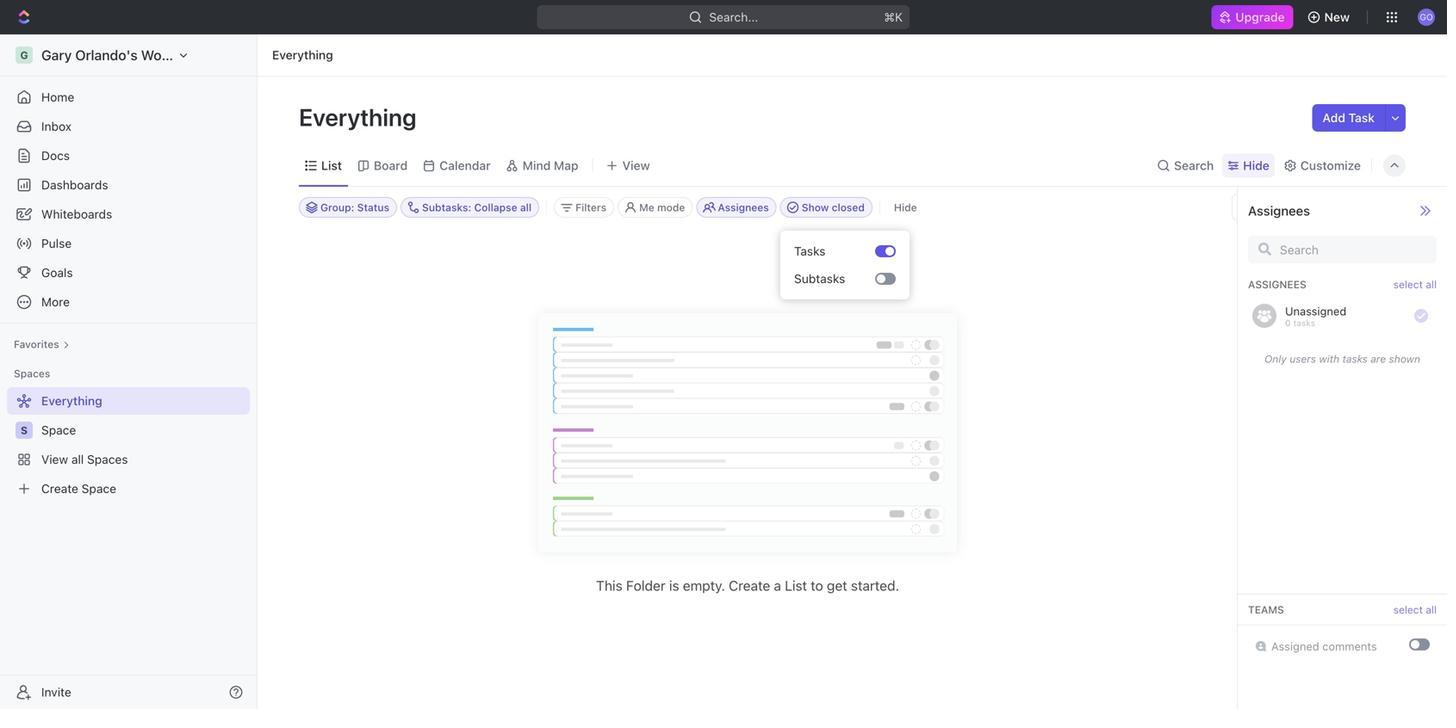 Task type: locate. For each thing, give the bounding box(es) containing it.
customize
[[1301, 159, 1361, 173]]

assignees left show
[[718, 202, 769, 214]]

home
[[41, 90, 74, 104]]

shown
[[1389, 353, 1421, 365]]

select
[[1394, 279, 1423, 291], [1394, 604, 1423, 616]]

search
[[1174, 159, 1214, 173]]

inbox link
[[7, 113, 250, 140]]

goals
[[41, 266, 73, 280]]

with
[[1319, 353, 1340, 365]]

board
[[374, 159, 408, 173]]

1 horizontal spatial hide
[[1244, 159, 1270, 173]]

all
[[1426, 279, 1437, 291], [1426, 604, 1437, 616]]

assignees inside button
[[718, 202, 769, 214]]

only
[[1265, 353, 1287, 365]]

closed
[[832, 202, 865, 214]]

0 vertical spatial tasks
[[1294, 318, 1316, 328]]

dashboards link
[[7, 171, 250, 199]]

0 horizontal spatial tasks
[[1294, 318, 1316, 328]]

calendar link
[[436, 154, 491, 178]]

mind
[[523, 159, 551, 173]]

add task button
[[1313, 104, 1386, 132]]

list right a
[[785, 578, 807, 595]]

hide button
[[1223, 154, 1275, 178]]

folder
[[626, 578, 666, 595]]

0 vertical spatial everything
[[272, 48, 333, 62]]

show closed button
[[780, 197, 873, 218]]

1 vertical spatial select
[[1394, 604, 1423, 616]]

new button
[[1301, 3, 1361, 31]]

list
[[321, 159, 342, 173], [785, 578, 807, 595]]

upgrade link
[[1212, 5, 1294, 29]]

0 horizontal spatial assignees
[[718, 202, 769, 214]]

a
[[774, 578, 781, 595]]

assignees button
[[697, 197, 777, 218]]

docs link
[[7, 142, 250, 170]]

tasks left are at the right of the page
[[1343, 353, 1368, 365]]

1 vertical spatial list
[[785, 578, 807, 595]]

spaces
[[14, 368, 50, 380]]

everything link
[[268, 45, 338, 65]]

Search field
[[1249, 236, 1437, 264]]

1 vertical spatial tasks
[[1343, 353, 1368, 365]]

unassigned 0 tasks
[[1286, 305, 1347, 328]]

calendar
[[440, 159, 491, 173]]

pulse
[[41, 237, 72, 251]]

1 all from the top
[[1426, 279, 1437, 291]]

search button
[[1152, 154, 1219, 178]]

favorites
[[14, 339, 59, 351]]

invite
[[41, 686, 71, 700]]

2 select from the top
[[1394, 604, 1423, 616]]

1 vertical spatial all
[[1426, 604, 1437, 616]]

1 vertical spatial select all
[[1394, 604, 1437, 616]]

0 horizontal spatial hide
[[894, 202, 917, 214]]

hide inside dropdown button
[[1244, 159, 1270, 173]]

new
[[1325, 10, 1350, 24]]

customize button
[[1279, 154, 1367, 178]]

this folder is empty. create a list to get started.
[[596, 578, 900, 595]]

assignees
[[718, 202, 769, 214], [1249, 203, 1311, 218]]

0 vertical spatial list
[[321, 159, 342, 173]]

0
[[1286, 318, 1291, 328]]

hide right 'closed'
[[894, 202, 917, 214]]

everything
[[272, 48, 333, 62], [299, 103, 422, 131]]

0 vertical spatial hide
[[1244, 159, 1270, 173]]

select all
[[1394, 279, 1437, 291], [1394, 604, 1437, 616]]

1 vertical spatial hide
[[894, 202, 917, 214]]

0 vertical spatial select all
[[1394, 279, 1437, 291]]

1 horizontal spatial tasks
[[1343, 353, 1368, 365]]

hide right search
[[1244, 159, 1270, 173]]

0 vertical spatial select
[[1394, 279, 1423, 291]]

tasks
[[1294, 318, 1316, 328], [1343, 353, 1368, 365]]

search...
[[710, 10, 759, 24]]

favorites button
[[7, 334, 76, 355]]

tree
[[7, 388, 250, 503]]

list left board link
[[321, 159, 342, 173]]

map
[[554, 159, 579, 173]]

assignees down hide dropdown button
[[1249, 203, 1311, 218]]

1 horizontal spatial list
[[785, 578, 807, 595]]

inbox
[[41, 119, 72, 134]]

pulse link
[[7, 230, 250, 258]]

hide
[[1244, 159, 1270, 173], [894, 202, 917, 214]]

tasks
[[794, 244, 826, 258]]

2 select all from the top
[[1394, 604, 1437, 616]]

tasks right 0
[[1294, 318, 1316, 328]]

tasks inside the unassigned 0 tasks
[[1294, 318, 1316, 328]]

0 vertical spatial all
[[1426, 279, 1437, 291]]

docs
[[41, 149, 70, 163]]



Task type: vqa. For each thing, say whether or not it's contained in the screenshot.
top the "Due date" dropdown button
no



Task type: describe. For each thing, give the bounding box(es) containing it.
hide button
[[887, 197, 924, 218]]

started.
[[851, 578, 900, 595]]

0 horizontal spatial list
[[321, 159, 342, 173]]

add
[[1323, 111, 1346, 125]]

whiteboards link
[[7, 201, 250, 228]]

upgrade
[[1236, 10, 1285, 24]]

subtasks
[[794, 272, 846, 286]]

1 select all from the top
[[1394, 279, 1437, 291]]

1 select from the top
[[1394, 279, 1423, 291]]

home link
[[7, 84, 250, 111]]

is
[[669, 578, 679, 595]]

whiteboards
[[41, 207, 112, 221]]

hide inside button
[[894, 202, 917, 214]]

board link
[[370, 154, 408, 178]]

create
[[729, 578, 770, 595]]

get
[[827, 578, 848, 595]]

are
[[1371, 353, 1386, 365]]

mind map link
[[519, 154, 579, 178]]

list link
[[318, 154, 342, 178]]

users
[[1290, 353, 1317, 365]]

tasks button
[[788, 238, 875, 265]]

show closed
[[802, 202, 865, 214]]

unassigned
[[1286, 305, 1347, 318]]

2 all from the top
[[1426, 604, 1437, 616]]

⌘k
[[884, 10, 903, 24]]

empty.
[[683, 578, 725, 595]]

everything inside everything link
[[272, 48, 333, 62]]

sidebar navigation
[[0, 34, 258, 710]]

task
[[1349, 111, 1375, 125]]

1 vertical spatial everything
[[299, 103, 422, 131]]

Search tasks... text field
[[1233, 195, 1405, 221]]

1 horizontal spatial assignees
[[1249, 203, 1311, 218]]

this
[[596, 578, 623, 595]]

only users with tasks are shown
[[1265, 353, 1421, 365]]

mind map
[[523, 159, 579, 173]]

goals link
[[7, 259, 250, 287]]

to
[[811, 578, 823, 595]]

dashboards
[[41, 178, 108, 192]]

subtasks button
[[788, 265, 875, 293]]

add task
[[1323, 111, 1375, 125]]

tree inside sidebar navigation
[[7, 388, 250, 503]]

show
[[802, 202, 829, 214]]



